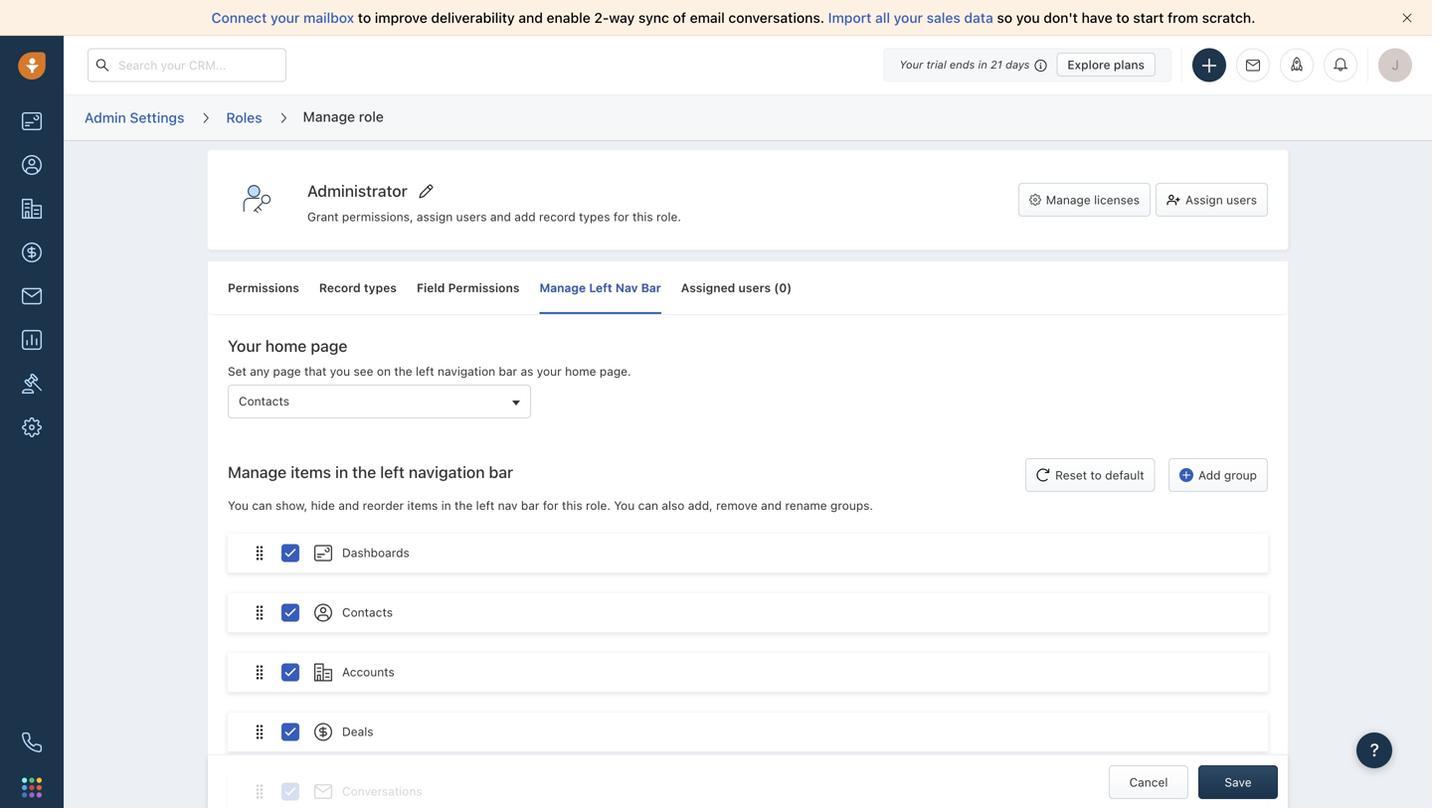 Task type: vqa. For each thing, say whether or not it's contained in the screenshot.
to in button
yes



Task type: describe. For each thing, give the bounding box(es) containing it.
)
[[787, 281, 792, 295]]

as
[[521, 365, 534, 378]]

reset
[[1056, 469, 1088, 483]]

add
[[1199, 469, 1221, 483]]

improve
[[375, 9, 428, 26]]

data
[[965, 9, 994, 26]]

navigation inside your home page set any page that you see on the left navigation bar as your home page.
[[438, 365, 496, 378]]

connect your mailbox to improve deliverability and enable 2-way sync of email conversations. import all your sales data so you don't have to start from scratch.
[[212, 9, 1256, 26]]

admin settings
[[85, 109, 184, 126]]

manage left nav bar
[[540, 281, 661, 295]]

cancel
[[1130, 776, 1169, 790]]

0 vertical spatial types
[[579, 210, 610, 224]]

conversations
[[342, 785, 422, 799]]

add
[[515, 210, 536, 224]]

explore
[[1068, 58, 1111, 72]]

assigned users ( 0 )
[[681, 281, 792, 295]]

assign users
[[1186, 193, 1258, 207]]

don't
[[1044, 9, 1078, 26]]

users for assigned users ( 0 )
[[739, 281, 771, 295]]

field permissions link
[[417, 262, 520, 315]]

cancel button
[[1109, 766, 1189, 800]]

admin
[[85, 109, 126, 126]]

manage for manage role
[[303, 108, 355, 125]]

sync
[[639, 9, 670, 26]]

roles link
[[225, 102, 263, 134]]

show,
[[276, 499, 308, 513]]

any
[[250, 365, 270, 378]]

1 you from the left
[[228, 499, 249, 513]]

and right hide
[[339, 499, 359, 513]]

manage for manage items in the left navigation bar
[[228, 463, 287, 482]]

to inside reset to default button
[[1091, 469, 1102, 483]]

set
[[228, 365, 247, 378]]

Search your CRM... text field
[[88, 48, 287, 82]]

manage role
[[303, 108, 384, 125]]

contacts button
[[228, 385, 531, 419]]

reset to default button
[[1026, 459, 1156, 493]]

you inside your home page set any page that you see on the left navigation bar as your home page.
[[330, 365, 350, 378]]

and left enable
[[519, 9, 543, 26]]

groups.
[[831, 499, 874, 513]]

0 vertical spatial role.
[[657, 210, 682, 224]]

import
[[829, 9, 872, 26]]

the inside your home page set any page that you see on the left navigation bar as your home page.
[[394, 365, 413, 378]]

so
[[997, 9, 1013, 26]]

your inside your home page set any page that you see on the left navigation bar as your home page.
[[537, 365, 562, 378]]

save
[[1225, 776, 1252, 790]]

1 vertical spatial in
[[335, 463, 348, 482]]

dashboards
[[342, 546, 410, 560]]

2-
[[594, 9, 609, 26]]

0 horizontal spatial your
[[271, 9, 300, 26]]

21
[[991, 58, 1003, 71]]

roles
[[226, 109, 262, 126]]

add group
[[1199, 469, 1258, 483]]

import all your sales data link
[[829, 9, 997, 26]]

connect your mailbox link
[[212, 9, 358, 26]]

manage licenses
[[1047, 193, 1140, 207]]

1 vertical spatial navigation
[[409, 463, 485, 482]]

scratch.
[[1203, 9, 1256, 26]]

settings
[[130, 109, 184, 126]]

administrator
[[307, 182, 408, 201]]

accounts
[[342, 666, 395, 680]]

1 horizontal spatial items
[[407, 499, 438, 513]]

record types
[[319, 281, 397, 295]]

manage for manage left nav bar
[[540, 281, 586, 295]]

assign
[[1186, 193, 1224, 207]]

2 horizontal spatial the
[[455, 499, 473, 513]]

save button
[[1199, 766, 1279, 800]]

field
[[417, 281, 445, 295]]

0 vertical spatial you
[[1017, 9, 1040, 26]]

and right remove
[[761, 499, 782, 513]]

0 horizontal spatial the
[[352, 463, 376, 482]]

hide
[[311, 499, 335, 513]]

2 horizontal spatial to
[[1117, 9, 1130, 26]]

1 vertical spatial bar
[[489, 463, 513, 482]]

rename
[[786, 499, 827, 513]]

grant
[[307, 210, 339, 224]]

your home page set any page that you see on the left navigation bar as your home page.
[[228, 337, 631, 378]]

trial
[[927, 58, 947, 71]]

manage for manage licenses
[[1047, 193, 1091, 207]]

0
[[779, 281, 787, 295]]

0 horizontal spatial left
[[380, 463, 405, 482]]

default
[[1106, 469, 1145, 483]]

1 horizontal spatial in
[[441, 499, 451, 513]]

and left add on the left of the page
[[490, 210, 511, 224]]

bar inside your home page set any page that you see on the left navigation bar as your home page.
[[499, 365, 518, 378]]

deals
[[342, 725, 374, 739]]

record
[[319, 281, 361, 295]]

nav
[[498, 499, 518, 513]]

conversations.
[[729, 9, 825, 26]]

0 vertical spatial page
[[311, 337, 348, 356]]

page.
[[600, 365, 631, 378]]

start
[[1134, 9, 1164, 26]]

1 vertical spatial users
[[456, 210, 487, 224]]

what's new image
[[1290, 57, 1304, 71]]



Task type: locate. For each thing, give the bounding box(es) containing it.
group
[[1225, 469, 1258, 483]]

permissions left record
[[228, 281, 299, 295]]

in
[[979, 58, 988, 71], [335, 463, 348, 482], [441, 499, 451, 513]]

in left 21
[[979, 58, 988, 71]]

you
[[228, 499, 249, 513], [614, 499, 635, 513]]

in down the contacts button on the left of page
[[335, 463, 348, 482]]

contacts down any
[[239, 394, 290, 408]]

you left also
[[614, 499, 635, 513]]

1 vertical spatial home
[[565, 365, 597, 378]]

you right so
[[1017, 9, 1040, 26]]

that
[[304, 365, 327, 378]]

manage left licenses
[[1047, 193, 1091, 207]]

1 vertical spatial types
[[364, 281, 397, 295]]

manage left nav bar link
[[540, 262, 661, 315]]

phone element
[[12, 723, 52, 763]]

1 vertical spatial page
[[273, 365, 301, 378]]

1 vertical spatial the
[[352, 463, 376, 482]]

0 horizontal spatial for
[[543, 499, 559, 513]]

reorder
[[363, 499, 404, 513]]

connect
[[212, 9, 267, 26]]

manage licenses button
[[1019, 183, 1151, 217]]

0 vertical spatial home
[[265, 337, 307, 356]]

1 permissions from the left
[[228, 281, 299, 295]]

0 vertical spatial your
[[900, 58, 924, 71]]

the right on
[[394, 365, 413, 378]]

1 horizontal spatial your
[[537, 365, 562, 378]]

left up reorder
[[380, 463, 405, 482]]

users inside button
[[1227, 193, 1258, 207]]

1 horizontal spatial role.
[[657, 210, 682, 224]]

manage items in the left navigation bar
[[228, 463, 513, 482]]

2 you from the left
[[614, 499, 635, 513]]

ends
[[950, 58, 975, 71]]

0 vertical spatial bar
[[499, 365, 518, 378]]

page up that at left top
[[311, 337, 348, 356]]

1 vertical spatial left
[[380, 463, 405, 482]]

to left start
[[1117, 9, 1130, 26]]

0 horizontal spatial contacts
[[239, 394, 290, 408]]

phone image
[[22, 733, 42, 753]]

assigned
[[681, 281, 736, 295]]

1 horizontal spatial you
[[614, 499, 635, 513]]

email
[[690, 9, 725, 26]]

1 vertical spatial for
[[543, 499, 559, 513]]

1 horizontal spatial home
[[565, 365, 597, 378]]

1 horizontal spatial left
[[416, 365, 434, 378]]

1 horizontal spatial types
[[579, 210, 610, 224]]

manage up show,
[[228, 463, 287, 482]]

home
[[265, 337, 307, 356], [565, 365, 597, 378]]

1 horizontal spatial permissions
[[448, 281, 520, 295]]

0 vertical spatial the
[[394, 365, 413, 378]]

2 horizontal spatial users
[[1227, 193, 1258, 207]]

record types link
[[319, 262, 397, 315]]

this right nav
[[562, 499, 583, 513]]

2 vertical spatial the
[[455, 499, 473, 513]]

bar
[[641, 281, 661, 295]]

manage inside 'manage left nav bar' link
[[540, 281, 586, 295]]

2 can from the left
[[638, 499, 659, 513]]

can left show,
[[252, 499, 272, 513]]

manage inside manage licenses button
[[1047, 193, 1091, 207]]

0 horizontal spatial in
[[335, 463, 348, 482]]

0 horizontal spatial can
[[252, 499, 272, 513]]

from
[[1168, 9, 1199, 26]]

users
[[1227, 193, 1258, 207], [456, 210, 487, 224], [739, 281, 771, 295]]

0 vertical spatial items
[[291, 463, 331, 482]]

your for home
[[228, 337, 261, 356]]

users left (
[[739, 281, 771, 295]]

your trial ends in 21 days
[[900, 58, 1030, 71]]

the up reorder
[[352, 463, 376, 482]]

plans
[[1114, 58, 1145, 72]]

can left also
[[638, 499, 659, 513]]

0 vertical spatial left
[[416, 365, 434, 378]]

can
[[252, 499, 272, 513], [638, 499, 659, 513]]

in left nav
[[441, 499, 451, 513]]

permissions right the field
[[448, 281, 520, 295]]

0 vertical spatial navigation
[[438, 365, 496, 378]]

2 vertical spatial bar
[[521, 499, 540, 513]]

record
[[539, 210, 576, 224]]

0 horizontal spatial your
[[228, 337, 261, 356]]

1 horizontal spatial to
[[1091, 469, 1102, 483]]

items up hide
[[291, 463, 331, 482]]

to right the reset
[[1091, 469, 1102, 483]]

admin settings link
[[84, 102, 185, 134]]

this up bar
[[633, 210, 653, 224]]

0 vertical spatial in
[[979, 58, 988, 71]]

the left nav
[[455, 499, 473, 513]]

1 horizontal spatial contacts
[[342, 606, 393, 620]]

home up any
[[265, 337, 307, 356]]

0 horizontal spatial users
[[456, 210, 487, 224]]

explore plans
[[1068, 58, 1145, 72]]

freshworks switcher image
[[22, 778, 42, 798]]

bar left as
[[499, 365, 518, 378]]

days
[[1006, 58, 1030, 71]]

page right any
[[273, 365, 301, 378]]

contacts
[[239, 394, 290, 408], [342, 606, 393, 620]]

0 vertical spatial for
[[614, 210, 629, 224]]

2 horizontal spatial your
[[894, 9, 923, 26]]

your right all
[[894, 9, 923, 26]]

all
[[876, 9, 891, 26]]

for right record
[[614, 210, 629, 224]]

0 horizontal spatial home
[[265, 337, 307, 356]]

bar right nav
[[521, 499, 540, 513]]

you
[[1017, 9, 1040, 26], [330, 365, 350, 378]]

1 horizontal spatial page
[[311, 337, 348, 356]]

permissions,
[[342, 210, 413, 224]]

your left mailbox
[[271, 9, 300, 26]]

way
[[609, 9, 635, 26]]

2 permissions from the left
[[448, 281, 520, 295]]

1 horizontal spatial users
[[739, 281, 771, 295]]

users right "assign" at top left
[[456, 210, 487, 224]]

your for trial
[[900, 58, 924, 71]]

left
[[589, 281, 613, 295]]

for right nav
[[543, 499, 559, 513]]

0 horizontal spatial role.
[[586, 499, 611, 513]]

0 vertical spatial contacts
[[239, 394, 290, 408]]

0 horizontal spatial permissions
[[228, 281, 299, 295]]

1 vertical spatial you
[[330, 365, 350, 378]]

0 horizontal spatial to
[[358, 9, 371, 26]]

licenses
[[1095, 193, 1140, 207]]

your right as
[[537, 365, 562, 378]]

0 horizontal spatial this
[[562, 499, 583, 513]]

1 vertical spatial contacts
[[342, 606, 393, 620]]

home left "page."
[[565, 365, 597, 378]]

close image
[[1403, 13, 1413, 23]]

the
[[394, 365, 413, 378], [352, 463, 376, 482], [455, 499, 473, 513]]

0 horizontal spatial you
[[228, 499, 249, 513]]

left right on
[[416, 365, 434, 378]]

sales
[[927, 9, 961, 26]]

1 vertical spatial items
[[407, 499, 438, 513]]

bar up nav
[[489, 463, 513, 482]]

add,
[[688, 499, 713, 513]]

you left show,
[[228, 499, 249, 513]]

2 vertical spatial users
[[739, 281, 771, 295]]

see
[[354, 365, 374, 378]]

you left see at top left
[[330, 365, 350, 378]]

enable
[[547, 9, 591, 26]]

1 horizontal spatial can
[[638, 499, 659, 513]]

1 horizontal spatial for
[[614, 210, 629, 224]]

properties image
[[22, 374, 42, 394]]

remove
[[716, 499, 758, 513]]

1 vertical spatial this
[[562, 499, 583, 513]]

1 horizontal spatial you
[[1017, 9, 1040, 26]]

mailbox
[[303, 9, 354, 26]]

assign
[[417, 210, 453, 224]]

1 vertical spatial your
[[228, 337, 261, 356]]

2 horizontal spatial left
[[476, 499, 495, 513]]

manage left left
[[540, 281, 586, 295]]

2 vertical spatial in
[[441, 499, 451, 513]]

have
[[1082, 9, 1113, 26]]

0 horizontal spatial you
[[330, 365, 350, 378]]

deliverability
[[431, 9, 515, 26]]

navigation down the contacts button on the left of page
[[409, 463, 485, 482]]

nav
[[616, 281, 638, 295]]

grant permissions, assign users and add record types for this role.
[[307, 210, 682, 224]]

left inside your home page set any page that you see on the left navigation bar as your home page.
[[416, 365, 434, 378]]

left left nav
[[476, 499, 495, 513]]

bar
[[499, 365, 518, 378], [489, 463, 513, 482], [521, 499, 540, 513]]

navigation
[[438, 365, 496, 378], [409, 463, 485, 482]]

types inside record types link
[[364, 281, 397, 295]]

1 can from the left
[[252, 499, 272, 513]]

2 horizontal spatial in
[[979, 58, 988, 71]]

role.
[[657, 210, 682, 224], [586, 499, 611, 513]]

role. left also
[[586, 499, 611, 513]]

1 horizontal spatial the
[[394, 365, 413, 378]]

navigation left as
[[438, 365, 496, 378]]

explore plans link
[[1057, 53, 1156, 77]]

0 horizontal spatial page
[[273, 365, 301, 378]]

to right mailbox
[[358, 9, 371, 26]]

reset to default
[[1056, 469, 1145, 483]]

users right assign
[[1227, 193, 1258, 207]]

add group button
[[1169, 459, 1269, 493]]

0 horizontal spatial items
[[291, 463, 331, 482]]

of
[[673, 9, 687, 26]]

this
[[633, 210, 653, 224], [562, 499, 583, 513]]

0 horizontal spatial types
[[364, 281, 397, 295]]

0 vertical spatial this
[[633, 210, 653, 224]]

contacts inside button
[[239, 394, 290, 408]]

your
[[900, 58, 924, 71], [228, 337, 261, 356]]

your up "set"
[[228, 337, 261, 356]]

role. up bar
[[657, 210, 682, 224]]

permissions
[[228, 281, 299, 295], [448, 281, 520, 295]]

role
[[359, 108, 384, 125]]

field permissions
[[417, 281, 520, 295]]

2 vertical spatial left
[[476, 499, 495, 513]]

items right reorder
[[407, 499, 438, 513]]

contacts up accounts
[[342, 606, 393, 620]]

users for assign users
[[1227, 193, 1258, 207]]

manage
[[303, 108, 355, 125], [1047, 193, 1091, 207], [540, 281, 586, 295], [228, 463, 287, 482]]

page
[[311, 337, 348, 356], [273, 365, 301, 378]]

0 vertical spatial users
[[1227, 193, 1258, 207]]

your inside your home page set any page that you see on the left navigation bar as your home page.
[[228, 337, 261, 356]]

to
[[358, 9, 371, 26], [1117, 9, 1130, 26], [1091, 469, 1102, 483]]

1 horizontal spatial this
[[633, 210, 653, 224]]

also
[[662, 499, 685, 513]]

1 horizontal spatial your
[[900, 58, 924, 71]]

1 vertical spatial role.
[[586, 499, 611, 513]]

manage left role
[[303, 108, 355, 125]]

permissions link
[[228, 262, 299, 315]]

send email image
[[1247, 59, 1261, 72]]

you can show, hide and reorder items in the left nav bar for this role. you can also add, remove and rename groups.
[[228, 499, 874, 513]]

your left trial
[[900, 58, 924, 71]]

(
[[774, 281, 779, 295]]



